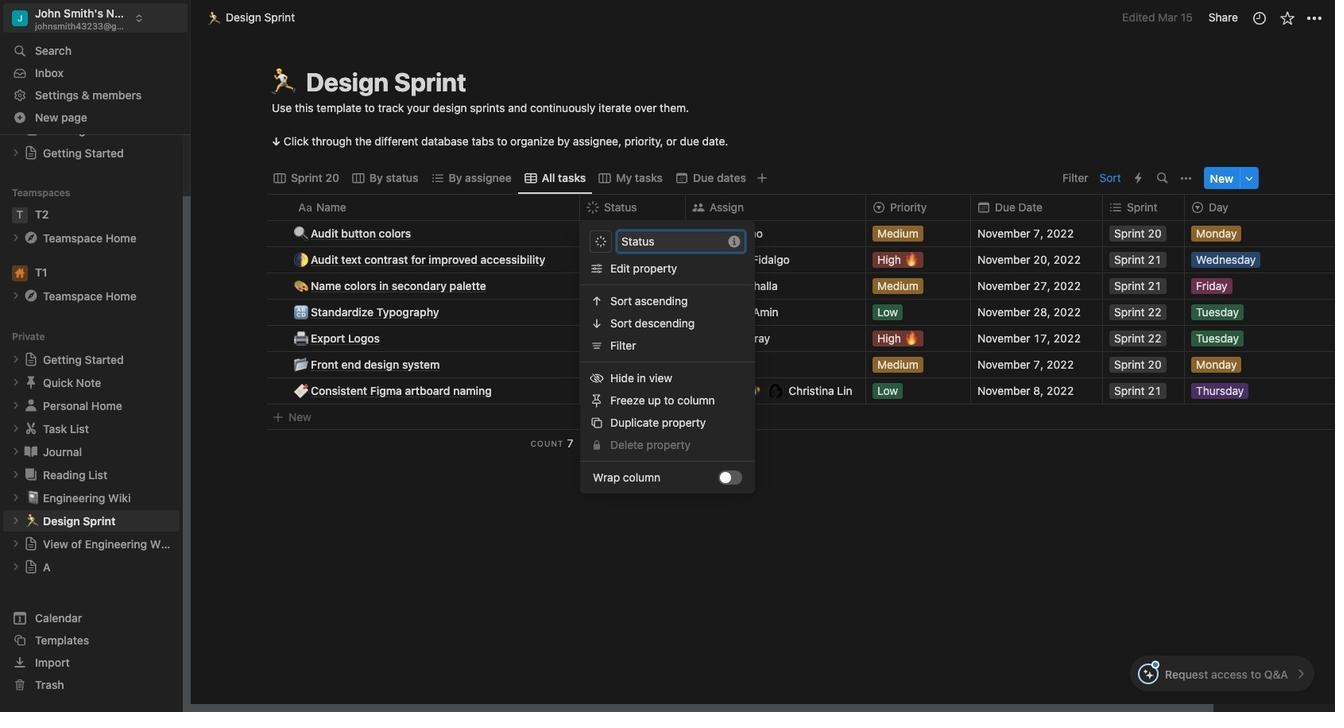 Task type: vqa. For each thing, say whether or not it's contained in the screenshot.
second tab from right
yes



Task type: describe. For each thing, give the bounding box(es) containing it.
🏃 image
[[269, 64, 298, 101]]

5 tab from the left
[[592, 167, 669, 189]]

t image
[[12, 207, 28, 223]]

6 tab from the left
[[669, 167, 752, 189]]

🔥 image for 🌓 icon
[[904, 250, 919, 268]]

updates image
[[1251, 10, 1267, 26]]

create and view automations image
[[1135, 173, 1142, 184]]

🎨 image
[[294, 277, 308, 295]]

favorite image
[[1279, 10, 1295, 26]]

🔥 image for 🖨 icon
[[904, 329, 919, 347]]

🔠 image
[[294, 303, 308, 321]]

4 tab from the left
[[518, 167, 592, 189]]



Task type: locate. For each thing, give the bounding box(es) containing it.
🔍 image
[[294, 224, 308, 243]]

2 tab from the left
[[346, 167, 425, 189]]

menu item
[[583, 434, 752, 456]]

🌓 image
[[294, 251, 308, 269]]

tab
[[267, 167, 346, 189], [346, 167, 425, 189], [425, 167, 518, 189], [518, 167, 592, 189], [592, 167, 669, 189], [669, 167, 752, 189]]

1 tab from the left
[[267, 167, 346, 189]]

📂 image
[[294, 356, 308, 374]]

Property name text field
[[621, 234, 722, 250]]

🔥 image
[[904, 250, 919, 268], [904, 329, 919, 347]]

🏃 image
[[207, 8, 222, 27]]

🔖 image
[[294, 382, 308, 400]]

1 🔥 image from the top
[[904, 250, 919, 268]]

1 vertical spatial 🔥 image
[[904, 329, 919, 347]]

tab list
[[267, 162, 1058, 194]]

🖨 image
[[294, 329, 308, 348]]

3 tab from the left
[[425, 167, 518, 189]]

2 🔥 image from the top
[[904, 329, 919, 347]]

0 vertical spatial 🔥 image
[[904, 250, 919, 268]]

menu
[[580, 221, 755, 494]]



